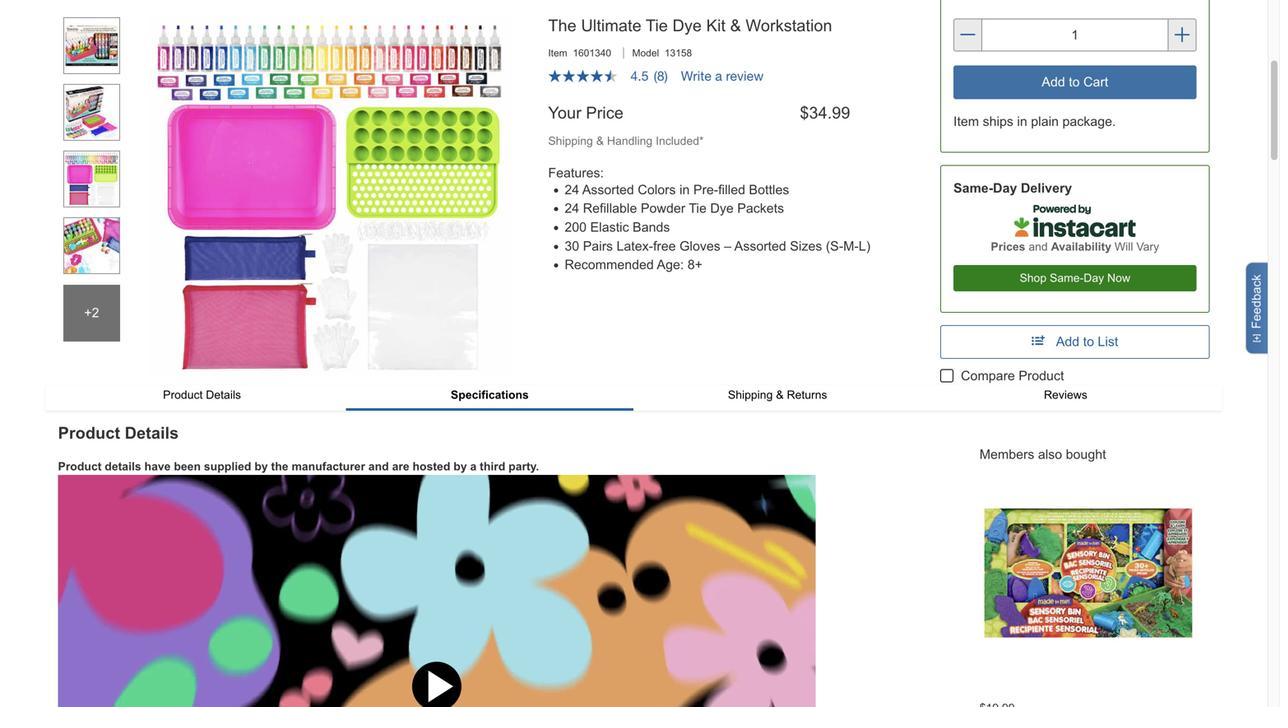 Task type: locate. For each thing, give the bounding box(es) containing it.
gloves
[[680, 239, 721, 254]]

0 vertical spatial and
[[1029, 240, 1049, 253]]

1 horizontal spatial day
[[1084, 272, 1105, 284]]

0 horizontal spatial shipping
[[549, 135, 593, 148]]

and left are in the left bottom of the page
[[369, 460, 389, 473]]

same- up prices
[[954, 181, 994, 196]]

also
[[1039, 447, 1063, 462]]

will
[[1115, 240, 1134, 253]]

product details up details in the left of the page
[[58, 424, 179, 442]]

shipping left returns at the bottom right of the page
[[728, 389, 773, 401]]

in left the plain
[[1018, 114, 1028, 129]]

1 vertical spatial 24
[[565, 201, 580, 216]]

2 horizontal spatial &
[[777, 389, 784, 401]]

shop same-day now
[[1020, 272, 1131, 284]]

product details
[[163, 389, 241, 401], [58, 424, 179, 442]]

0 vertical spatial assorted
[[583, 182, 635, 197]]

(8)
[[654, 69, 668, 84]]

day left now
[[1084, 272, 1105, 284]]

1 horizontal spatial tie
[[689, 201, 707, 216]]

compare
[[962, 368, 1016, 383]]

refillable
[[583, 201, 637, 216]]

in
[[1018, 114, 1028, 129], [680, 182, 690, 197]]

feedback link
[[1246, 262, 1275, 354]]

3 image
[[63, 151, 120, 207]]

& for shipping & returns
[[777, 389, 784, 401]]

a
[[716, 69, 723, 84], [470, 460, 477, 473]]

details up have
[[125, 424, 179, 442]]

are
[[392, 460, 410, 473]]

1 horizontal spatial dye
[[711, 201, 734, 216]]

tie
[[646, 16, 668, 35], [689, 201, 707, 216]]

0 horizontal spatial same-
[[954, 181, 994, 196]]

1 horizontal spatial same-
[[1050, 272, 1084, 284]]

shipping for shipping & returns
[[728, 389, 773, 401]]

bottles
[[749, 182, 790, 197]]

1 vertical spatial dye
[[711, 201, 734, 216]]

0 horizontal spatial and
[[369, 460, 389, 473]]

4.5 (8)
[[631, 69, 668, 84]]

shop same-day now link
[[954, 265, 1197, 291]]

1 vertical spatial product details
[[58, 424, 179, 442]]

by left the
[[255, 460, 268, 473]]

recommended
[[565, 258, 654, 272]]

shipping & returns
[[728, 389, 828, 401]]

item
[[549, 47, 568, 58], [954, 114, 980, 129]]

& left returns at the bottom right of the page
[[777, 389, 784, 401]]

0 vertical spatial day
[[994, 181, 1018, 196]]

a right write
[[716, 69, 723, 84]]

product up reviews link
[[1019, 368, 1065, 383]]

1 vertical spatial day
[[1084, 272, 1105, 284]]

1 vertical spatial same-
[[1050, 272, 1084, 284]]

1 horizontal spatial by
[[454, 460, 467, 473]]

plain
[[1032, 114, 1060, 129]]

0 horizontal spatial item
[[549, 47, 568, 58]]

0 vertical spatial in
[[1018, 114, 1028, 129]]

1 horizontal spatial item
[[954, 114, 980, 129]]

1 vertical spatial in
[[680, 182, 690, 197]]

details
[[206, 389, 241, 401], [125, 424, 179, 442]]

same-day delivery
[[954, 181, 1073, 196]]

write a review button
[[681, 69, 764, 84]]

the
[[271, 460, 289, 473]]

0 vertical spatial shipping
[[549, 135, 593, 148]]

review
[[726, 69, 764, 84]]

same-
[[954, 181, 994, 196], [1050, 272, 1084, 284]]

0 vertical spatial &
[[731, 16, 742, 35]]

product
[[1019, 368, 1065, 383], [163, 389, 203, 401], [58, 424, 120, 442], [58, 460, 102, 473]]

day left delivery
[[994, 181, 1018, 196]]

m-
[[844, 239, 859, 254]]

same- down prices and availability will vary
[[1050, 272, 1084, 284]]

dye
[[673, 16, 702, 35], [711, 201, 734, 216]]

1 vertical spatial details
[[125, 424, 179, 442]]

24 down features:
[[565, 182, 580, 197]]

24 up 200
[[565, 201, 580, 216]]

shipping
[[549, 135, 593, 148], [728, 389, 773, 401]]

None button
[[954, 66, 1197, 99]]

free
[[654, 239, 676, 254]]

elastic
[[591, 220, 629, 235]]

24
[[565, 182, 580, 197], [565, 201, 580, 216]]

0 horizontal spatial by
[[255, 460, 268, 473]]

shipping down the your
[[549, 135, 593, 148]]

instacart image
[[1015, 205, 1137, 237]]

&
[[731, 16, 742, 35], [597, 135, 604, 148], [777, 389, 784, 401]]

0 vertical spatial item
[[549, 47, 568, 58]]

1 vertical spatial and
[[369, 460, 389, 473]]

in left pre- at the top
[[680, 182, 690, 197]]

kit
[[707, 16, 726, 35]]

1 vertical spatial &
[[597, 135, 604, 148]]

1 by from the left
[[255, 460, 268, 473]]

price
[[586, 104, 624, 122]]

ultimate
[[581, 16, 642, 35]]

2 vertical spatial &
[[777, 389, 784, 401]]

200
[[565, 220, 587, 235]]

dye up 13158
[[673, 16, 702, 35]]

by
[[255, 460, 268, 473], [454, 460, 467, 473]]

reviews
[[1045, 389, 1088, 401]]

pre-
[[694, 182, 719, 197]]

1 vertical spatial tie
[[689, 201, 707, 216]]

1 24 from the top
[[565, 182, 580, 197]]

1 horizontal spatial shipping
[[728, 389, 773, 401]]

assorted up refillable
[[583, 182, 635, 197]]

1 vertical spatial item
[[954, 114, 980, 129]]

0 horizontal spatial assorted
[[583, 182, 635, 197]]

0 vertical spatial a
[[716, 69, 723, 84]]

1 horizontal spatial assorted
[[735, 239, 787, 254]]

have
[[144, 460, 171, 473]]

dye down filled at the top
[[711, 201, 734, 216]]

handling
[[607, 135, 653, 148]]

None telephone field
[[983, 19, 1169, 52]]

l)
[[859, 239, 871, 254]]

assorted
[[583, 182, 635, 197], [735, 239, 787, 254]]

0 horizontal spatial dye
[[673, 16, 702, 35]]

1 vertical spatial shipping
[[728, 389, 773, 401]]

0 horizontal spatial day
[[994, 181, 1018, 196]]

a left third
[[470, 460, 477, 473]]

0 horizontal spatial &
[[597, 135, 604, 148]]

item left ships
[[954, 114, 980, 129]]

1 horizontal spatial details
[[206, 389, 241, 401]]

assorted right –
[[735, 239, 787, 254]]

0 horizontal spatial in
[[680, 182, 690, 197]]

tie up model 13158
[[646, 16, 668, 35]]

item down the
[[549, 47, 568, 58]]

–
[[725, 239, 732, 254]]

& right kit
[[731, 16, 742, 35]]

model 13158
[[633, 47, 693, 58]]

been
[[174, 460, 201, 473]]

day
[[994, 181, 1018, 196], [1084, 272, 1105, 284]]

& down price at the top left of page
[[597, 135, 604, 148]]

1 horizontal spatial a
[[716, 69, 723, 84]]

0 horizontal spatial tie
[[646, 16, 668, 35]]

0 vertical spatial tie
[[646, 16, 668, 35]]

1 horizontal spatial in
[[1018, 114, 1028, 129]]

and right prices
[[1029, 240, 1049, 253]]

your
[[549, 104, 582, 122]]

0 vertical spatial dye
[[673, 16, 702, 35]]

1 vertical spatial assorted
[[735, 239, 787, 254]]

product details up been
[[163, 389, 241, 401]]

by right hosted
[[454, 460, 467, 473]]

0 vertical spatial same-
[[954, 181, 994, 196]]

0 horizontal spatial a
[[470, 460, 477, 473]]

2 24 from the top
[[565, 201, 580, 216]]

ships
[[983, 114, 1014, 129]]

tie down pre- at the top
[[689, 201, 707, 216]]

the ultimate tie dye kit & workstation
[[549, 16, 833, 35]]

0 vertical spatial 24
[[565, 182, 580, 197]]

details up supplied
[[206, 389, 241, 401]]

1 horizontal spatial and
[[1029, 240, 1049, 253]]

1 horizontal spatial &
[[731, 16, 742, 35]]

4 image
[[63, 217, 120, 274]]



Task type: vqa. For each thing, say whether or not it's contained in the screenshot.
leftmost &
yes



Task type: describe. For each thing, give the bounding box(es) containing it.
0 vertical spatial product details
[[163, 389, 241, 401]]

workstation
[[746, 16, 833, 35]]

0 vertical spatial details
[[206, 389, 241, 401]]

shop
[[1020, 272, 1047, 284]]

manufacturer
[[292, 460, 365, 473]]

returns
[[787, 389, 828, 401]]

product details have been supplied by the manufacturer and are hosted by a third party.
[[58, 460, 539, 473]]

availability
[[1052, 240, 1112, 253]]

age:
[[657, 258, 684, 272]]

members
[[980, 447, 1035, 462]]

features:
[[549, 166, 604, 181]]

product up been
[[163, 389, 203, 401]]

members also bought
[[980, 447, 1107, 462]]

bands
[[633, 220, 670, 235]]

vary
[[1137, 240, 1160, 253]]

powder
[[641, 201, 686, 216]]

third
[[480, 460, 506, 473]]

4.5
[[631, 69, 649, 84]]

8+
[[688, 258, 703, 272]]

in inside features: 24 assorted colors in pre-filled bottles 24 refillable powder tie dye packets 200 elastic bands 30 pairs latex-free gloves – assorted sizes (s-m-l) recommended age: 8+
[[680, 182, 690, 197]]

product left details in the left of the page
[[58, 460, 102, 473]]

& for shipping & handling included*
[[597, 135, 604, 148]]

specifications link
[[346, 385, 634, 408]]

packets
[[738, 201, 785, 216]]

+2
[[84, 305, 99, 320]]

model
[[633, 47, 660, 58]]

item for item 1601340
[[549, 47, 568, 58]]

0 horizontal spatial details
[[125, 424, 179, 442]]

made by me® sensory bin image
[[980, 464, 1198, 682]]

13158
[[665, 47, 693, 58]]

the
[[549, 16, 577, 35]]

details
[[105, 460, 141, 473]]

tie inside features: 24 assorted colors in pre-filled bottles 24 refillable powder tie dye packets 200 elastic bands 30 pairs latex-free gloves – assorted sizes (s-m-l) recommended age: 8+
[[689, 201, 707, 216]]

2 image
[[63, 84, 120, 141]]

specifications
[[451, 389, 529, 401]]

item for item ships in plain package.
[[954, 114, 980, 129]]

item 1601340
[[549, 47, 612, 58]]

package.
[[1063, 114, 1117, 129]]

write a review
[[681, 69, 764, 84]]

dye inside features: 24 assorted colors in pre-filled bottles 24 refillable powder tie dye packets 200 elastic bands 30 pairs latex-free gloves – assorted sizes (s-m-l) recommended age: 8+
[[711, 201, 734, 216]]

+2 link
[[62, 283, 121, 342]]

add
[[1057, 334, 1080, 349]]

list
[[1099, 334, 1119, 349]]

reviews link
[[922, 385, 1211, 404]]

view larger image 3 image
[[148, 16, 511, 380]]

1 vertical spatial a
[[470, 460, 477, 473]]

add to list button
[[941, 325, 1211, 359]]

shipping for shipping & handling included*
[[549, 135, 593, 148]]

34.99
[[810, 104, 851, 122]]

feedback
[[1250, 275, 1264, 329]]

item ships in plain package.
[[954, 114, 1117, 129]]

filled
[[719, 182, 746, 197]]

sizes
[[790, 239, 823, 254]]

day inside shop same-day now link
[[1084, 272, 1105, 284]]

party.
[[509, 460, 539, 473]]

product up details in the left of the page
[[58, 424, 120, 442]]

30
[[565, 239, 580, 254]]

included*
[[656, 135, 704, 148]]

prices and availability will vary
[[992, 240, 1160, 253]]

bought
[[1067, 447, 1107, 462]]

2 by from the left
[[454, 460, 467, 473]]

1 image
[[63, 17, 120, 74]]

latex-
[[617, 239, 654, 254]]

(s-
[[826, 239, 844, 254]]

prices
[[992, 240, 1026, 253]]

product details link
[[58, 385, 346, 404]]

to
[[1084, 334, 1095, 349]]

colors
[[638, 182, 676, 197]]

supplied
[[204, 460, 251, 473]]

$
[[800, 104, 810, 122]]

shipping & returns link
[[634, 385, 922, 404]]

compare product
[[962, 368, 1065, 383]]

shipping & handling included*
[[549, 135, 704, 148]]

features: 24 assorted colors in pre-filled bottles 24 refillable powder tie dye packets 200 elastic bands 30 pairs latex-free gloves – assorted sizes (s-m-l) recommended age: 8+
[[549, 166, 871, 272]]

1601340
[[573, 47, 612, 58]]

delivery
[[1021, 181, 1073, 196]]

pairs
[[583, 239, 613, 254]]

hosted
[[413, 460, 451, 473]]

add to list
[[1057, 334, 1119, 349]]

write
[[681, 69, 712, 84]]

your price
[[549, 104, 624, 122]]

now
[[1108, 272, 1131, 284]]



